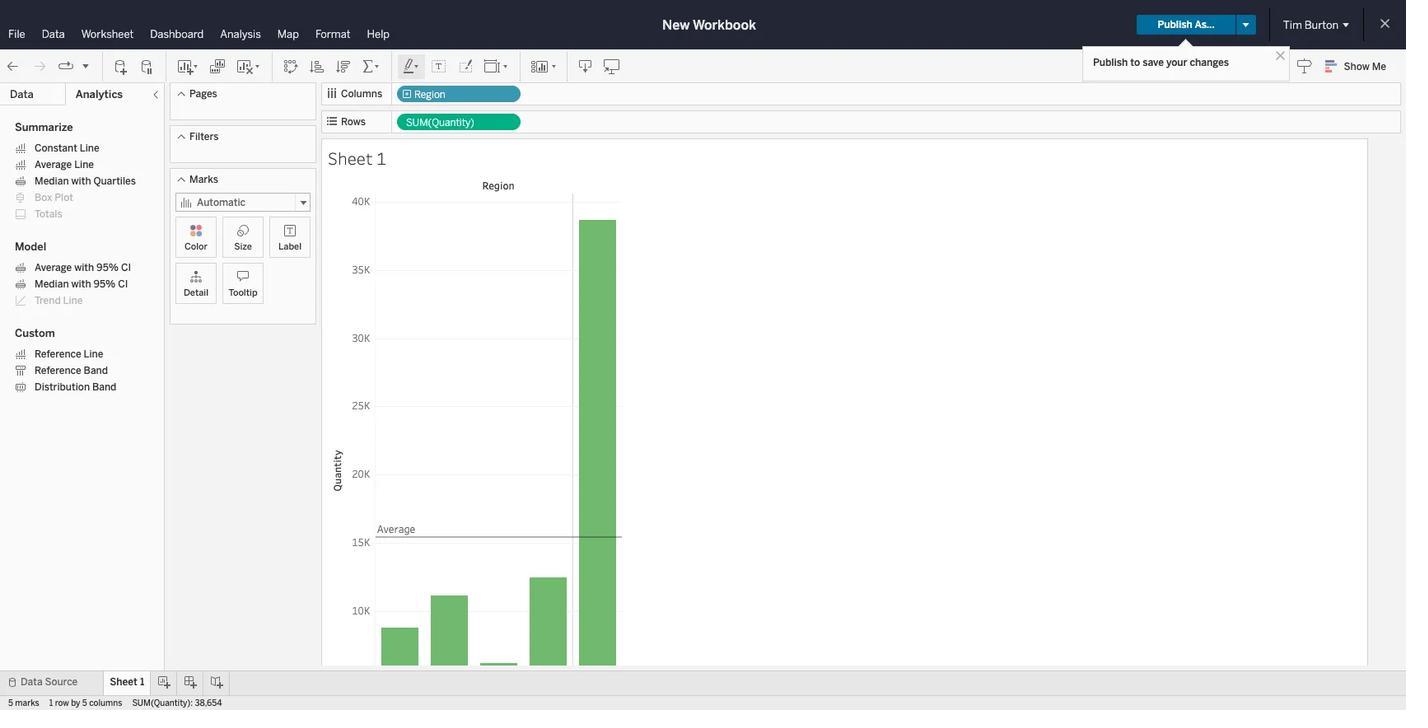 Task type: vqa. For each thing, say whether or not it's contained in the screenshot.
Burton
yes



Task type: locate. For each thing, give the bounding box(es) containing it.
publish for publish to save your changes
[[1094, 57, 1129, 68]]

data source
[[21, 677, 78, 688]]

data guide image
[[1297, 58, 1313, 74]]

show me button
[[1318, 54, 1402, 79]]

ci
[[121, 262, 131, 274], [118, 279, 128, 290]]

with
[[71, 176, 91, 187], [74, 262, 94, 274], [71, 279, 91, 290]]

median
[[35, 176, 69, 187], [35, 279, 69, 290]]

ci for median with 95% ci
[[118, 279, 128, 290]]

1 vertical spatial median
[[35, 279, 69, 290]]

with down average line
[[71, 176, 91, 187]]

1 down the columns at left top
[[377, 147, 386, 170]]

with down average with 95% ci
[[71, 279, 91, 290]]

0 horizontal spatial publish
[[1094, 57, 1129, 68]]

totals image
[[362, 58, 382, 75]]

with up median with 95% ci
[[74, 262, 94, 274]]

line for average line
[[74, 159, 94, 171]]

0 vertical spatial region
[[415, 89, 446, 101]]

1 vertical spatial sheet 1
[[110, 677, 145, 688]]

0 vertical spatial 1
[[377, 147, 386, 170]]

average for average line
[[35, 159, 72, 171]]

2 reference from the top
[[35, 365, 81, 377]]

0 vertical spatial with
[[71, 176, 91, 187]]

1 vertical spatial band
[[92, 382, 117, 393]]

1 vertical spatial publish
[[1094, 57, 1129, 68]]

1 vertical spatial reference
[[35, 365, 81, 377]]

format workbook image
[[457, 58, 474, 75]]

1 vertical spatial with
[[74, 262, 94, 274]]

constant line
[[35, 143, 99, 154]]

reference
[[35, 349, 81, 360], [35, 365, 81, 377]]

collapse image
[[151, 90, 161, 100]]

sum(quantity):
[[132, 699, 193, 709]]

0 vertical spatial ci
[[121, 262, 131, 274]]

1 left row
[[49, 699, 53, 709]]

duplicate image
[[209, 58, 226, 75]]

2 median from the top
[[35, 279, 69, 290]]

sheet
[[328, 147, 373, 170], [110, 677, 138, 688]]

median up "box plot"
[[35, 176, 69, 187]]

2 horizontal spatial 1
[[377, 147, 386, 170]]

distribution
[[35, 382, 90, 393]]

clear sheet image
[[236, 58, 262, 75]]

0 vertical spatial average
[[35, 159, 72, 171]]

2 average from the top
[[35, 262, 72, 274]]

sorted ascending by sum of quantity within region image
[[309, 58, 326, 75]]

0 horizontal spatial 5
[[8, 699, 13, 709]]

1 horizontal spatial 1
[[140, 677, 145, 688]]

0 horizontal spatial replay animation image
[[58, 58, 74, 75]]

1 vertical spatial ci
[[118, 279, 128, 290]]

sheet down rows
[[328, 147, 373, 170]]

worksheet
[[81, 28, 134, 40]]

band
[[84, 365, 108, 377], [92, 382, 117, 393]]

box plot
[[35, 192, 73, 204]]

swap rows and columns image
[[283, 58, 299, 75]]

1
[[377, 147, 386, 170], [140, 677, 145, 688], [49, 699, 53, 709]]

publish your workbook to edit in tableau desktop image
[[604, 58, 621, 75]]

1 median from the top
[[35, 176, 69, 187]]

new
[[663, 17, 690, 33]]

95% down average with 95% ci
[[94, 279, 116, 290]]

publish to save your changes
[[1094, 57, 1230, 68]]

line up average line
[[80, 143, 99, 154]]

median for median with quartiles
[[35, 176, 69, 187]]

reference up reference band
[[35, 349, 81, 360]]

line
[[80, 143, 99, 154], [74, 159, 94, 171], [63, 295, 83, 307], [84, 349, 103, 360]]

line down median with 95% ci
[[63, 295, 83, 307]]

line up median with quartiles
[[74, 159, 94, 171]]

highlight image
[[402, 58, 421, 75]]

sheet 1 down rows
[[328, 147, 386, 170]]

new data source image
[[113, 58, 129, 75]]

0 vertical spatial 95%
[[97, 262, 119, 274]]

publish as...
[[1158, 19, 1215, 30]]

0 vertical spatial data
[[42, 28, 65, 40]]

data
[[42, 28, 65, 40], [10, 88, 34, 101], [21, 677, 43, 688]]

0 vertical spatial median
[[35, 176, 69, 187]]

average down constant on the left of page
[[35, 159, 72, 171]]

source
[[45, 677, 78, 688]]

0 vertical spatial sheet 1
[[328, 147, 386, 170]]

1 average from the top
[[35, 159, 72, 171]]

0 vertical spatial reference
[[35, 349, 81, 360]]

95% for median with 95% ci
[[94, 279, 116, 290]]

data up marks
[[21, 677, 43, 688]]

5 marks
[[8, 699, 39, 709]]

1 vertical spatial region
[[482, 179, 515, 192]]

replay animation image up "analytics"
[[81, 61, 91, 70]]

region
[[415, 89, 446, 101], [482, 179, 515, 192]]

sheet up columns
[[110, 677, 138, 688]]

average
[[35, 159, 72, 171], [35, 262, 72, 274]]

undo image
[[5, 58, 21, 75]]

1 up sum(quantity): in the bottom of the page
[[140, 677, 145, 688]]

5 right by
[[82, 699, 87, 709]]

1 horizontal spatial region
[[482, 179, 515, 192]]

5 left marks
[[8, 699, 13, 709]]

2 5 from the left
[[82, 699, 87, 709]]

1 5 from the left
[[8, 699, 13, 709]]

1 horizontal spatial sheet
[[328, 147, 373, 170]]

1 row by 5 columns
[[49, 699, 122, 709]]

publish left as...
[[1158, 19, 1193, 30]]

5
[[8, 699, 13, 709], [82, 699, 87, 709]]

0 vertical spatial publish
[[1158, 19, 1193, 30]]

new workbook
[[663, 17, 757, 33]]

tim
[[1284, 19, 1303, 31]]

data down undo icon
[[10, 88, 34, 101]]

sum(quantity): 38,654
[[132, 699, 222, 709]]

redo image
[[31, 58, 48, 75]]

2 vertical spatial data
[[21, 677, 43, 688]]

1 reference from the top
[[35, 349, 81, 360]]

0 vertical spatial band
[[84, 365, 108, 377]]

sheet 1 up columns
[[110, 677, 145, 688]]

new worksheet image
[[176, 58, 199, 75]]

publish as... button
[[1138, 15, 1236, 35]]

fit image
[[484, 58, 510, 75]]

median with quartiles
[[35, 176, 136, 187]]

1 horizontal spatial 5
[[82, 699, 87, 709]]

1 vertical spatial average
[[35, 262, 72, 274]]

replay animation image right 'redo' image
[[58, 58, 74, 75]]

data up 'redo' image
[[42, 28, 65, 40]]

plot
[[55, 192, 73, 204]]

with for median with quartiles
[[71, 176, 91, 187]]

pause auto updates image
[[139, 58, 156, 75]]

95% up median with 95% ci
[[97, 262, 119, 274]]

publish inside publish as... button
[[1158, 19, 1193, 30]]

median up trend
[[35, 279, 69, 290]]

file
[[8, 28, 25, 40]]

close image
[[1273, 48, 1289, 63]]

band for reference band
[[84, 365, 108, 377]]

1 horizontal spatial publish
[[1158, 19, 1193, 30]]

me
[[1373, 61, 1387, 73]]

1 horizontal spatial sheet 1
[[328, 147, 386, 170]]

with for average with 95% ci
[[74, 262, 94, 274]]

95% for average with 95% ci
[[97, 262, 119, 274]]

analytics
[[76, 88, 123, 101]]

model
[[15, 241, 46, 253]]

0 horizontal spatial sheet
[[110, 677, 138, 688]]

1 horizontal spatial replay animation image
[[81, 61, 91, 70]]

reference up distribution on the bottom left of page
[[35, 365, 81, 377]]

ci up median with 95% ci
[[121, 262, 131, 274]]

band down reference band
[[92, 382, 117, 393]]

average down model
[[35, 262, 72, 274]]

band up distribution band
[[84, 365, 108, 377]]

row
[[55, 699, 69, 709]]

average line
[[35, 159, 94, 171]]

publish left to
[[1094, 57, 1129, 68]]

sum(quantity)
[[406, 117, 475, 129]]

line up reference band
[[84, 349, 103, 360]]

1 vertical spatial 95%
[[94, 279, 116, 290]]

2 vertical spatial with
[[71, 279, 91, 290]]

by
[[71, 699, 80, 709]]

ci down average with 95% ci
[[118, 279, 128, 290]]

publish
[[1158, 19, 1193, 30], [1094, 57, 1129, 68]]

reference band
[[35, 365, 108, 377]]

1 vertical spatial 1
[[140, 677, 145, 688]]

sheet 1
[[328, 147, 386, 170], [110, 677, 145, 688]]

publish for publish as...
[[1158, 19, 1193, 30]]

38,654
[[195, 699, 222, 709]]

replay animation image
[[58, 58, 74, 75], [81, 61, 91, 70]]

0 horizontal spatial 1
[[49, 699, 53, 709]]

95%
[[97, 262, 119, 274], [94, 279, 116, 290]]

tooltip
[[229, 288, 258, 298]]

size
[[234, 241, 252, 252]]

average for average with 95% ci
[[35, 262, 72, 274]]



Task type: describe. For each thing, give the bounding box(es) containing it.
marks
[[15, 699, 39, 709]]

show/hide cards image
[[531, 58, 557, 75]]

analysis
[[220, 28, 261, 40]]

line for constant line
[[80, 143, 99, 154]]

reference for reference line
[[35, 349, 81, 360]]

trend line
[[35, 295, 83, 307]]

1 vertical spatial sheet
[[110, 677, 138, 688]]

map
[[278, 28, 299, 40]]

save
[[1143, 57, 1164, 68]]

show
[[1345, 61, 1370, 73]]

quartiles
[[94, 176, 136, 187]]

show mark labels image
[[431, 58, 448, 75]]

columns
[[89, 699, 122, 709]]

distribution band
[[35, 382, 117, 393]]

show me
[[1345, 61, 1387, 73]]

line for reference line
[[84, 349, 103, 360]]

to
[[1131, 57, 1141, 68]]

changes
[[1190, 57, 1230, 68]]

constant
[[35, 143, 77, 154]]

0 vertical spatial sheet
[[328, 147, 373, 170]]

as...
[[1195, 19, 1215, 30]]

marks. press enter to open the view data window.. use arrow keys to navigate data visualization elements. image
[[375, 194, 622, 710]]

dashboard
[[150, 28, 204, 40]]

custom
[[15, 327, 55, 340]]

pages
[[190, 88, 217, 100]]

label
[[278, 241, 302, 252]]

totals
[[35, 209, 62, 220]]

detail
[[184, 288, 209, 298]]

reference line
[[35, 349, 103, 360]]

marks
[[190, 174, 218, 185]]

0 horizontal spatial sheet 1
[[110, 677, 145, 688]]

workbook
[[693, 17, 757, 33]]

burton
[[1305, 19, 1339, 31]]

tim burton
[[1284, 19, 1339, 31]]

with for median with 95% ci
[[71, 279, 91, 290]]

sorted descending by sum of quantity within region image
[[335, 58, 352, 75]]

columns
[[341, 88, 383, 100]]

ci for average with 95% ci
[[121, 262, 131, 274]]

2 vertical spatial 1
[[49, 699, 53, 709]]

filters
[[190, 131, 219, 143]]

band for distribution band
[[92, 382, 117, 393]]

rows
[[341, 116, 366, 128]]

1 vertical spatial data
[[10, 88, 34, 101]]

box
[[35, 192, 52, 204]]

color
[[185, 241, 208, 252]]

reference for reference band
[[35, 365, 81, 377]]

average with 95% ci
[[35, 262, 131, 274]]

median for median with 95% ci
[[35, 279, 69, 290]]

summarize
[[15, 121, 73, 134]]

download image
[[578, 58, 594, 75]]

trend
[[35, 295, 61, 307]]

help
[[367, 28, 390, 40]]

your
[[1167, 57, 1188, 68]]

line for trend line
[[63, 295, 83, 307]]

format
[[316, 28, 351, 40]]

median with 95% ci
[[35, 279, 128, 290]]

0 horizontal spatial region
[[415, 89, 446, 101]]



